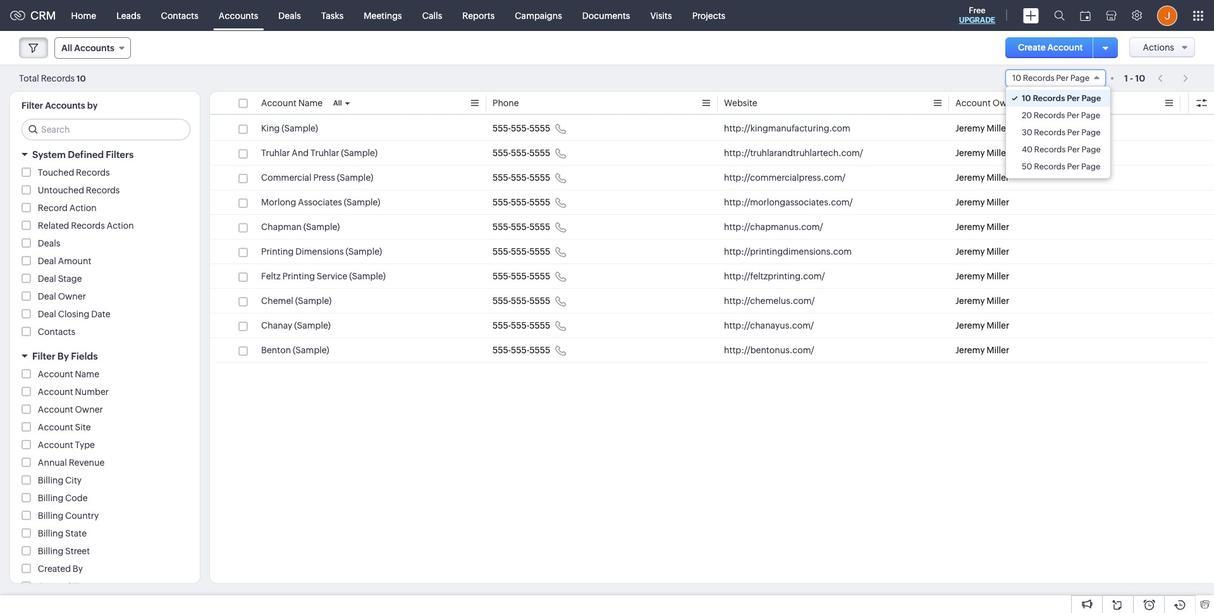 Task type: vqa. For each thing, say whether or not it's contained in the screenshot.
in
no



Task type: locate. For each thing, give the bounding box(es) containing it.
(sample) up printing dimensions (sample) at the left top of page
[[303, 222, 340, 232]]

by inside dropdown button
[[57, 351, 69, 362]]

2 vertical spatial accounts
[[45, 101, 85, 111]]

4 5555 from the top
[[529, 197, 550, 207]]

9 5555 from the top
[[529, 321, 550, 331]]

per down 30 records per page
[[1067, 145, 1080, 154]]

jeremy miller for http://commercialpress.com/
[[955, 173, 1009, 183]]

name up the "king (sample)" link
[[298, 98, 323, 108]]

account name for account number
[[38, 369, 99, 379]]

10 5555 from the top
[[529, 345, 550, 355]]

6 555-555-5555 from the top
[[493, 247, 550, 257]]

all accounts
[[61, 43, 114, 53]]

3 555-555-5555 from the top
[[493, 173, 550, 183]]

4 miller from the top
[[987, 197, 1009, 207]]

miller for http://morlongassociates.com/
[[987, 197, 1009, 207]]

4 jeremy from the top
[[955, 197, 985, 207]]

billing up billing state
[[38, 511, 63, 521]]

deal closing date
[[38, 309, 110, 319]]

account number
[[38, 387, 109, 397]]

10 down 'create' on the right top of page
[[1012, 73, 1021, 83]]

page up 10 records per page option
[[1070, 73, 1090, 83]]

7 5555 from the top
[[529, 271, 550, 281]]

3 miller from the top
[[987, 173, 1009, 183]]

home
[[71, 10, 96, 21]]

filter
[[22, 101, 43, 111], [32, 351, 55, 362]]

7 jeremy miller from the top
[[955, 271, 1009, 281]]

site
[[75, 422, 91, 433]]

by
[[57, 351, 69, 362], [73, 564, 83, 574]]

1 vertical spatial filter
[[32, 351, 55, 362]]

filter inside dropdown button
[[32, 351, 55, 362]]

records down defined
[[76, 168, 110, 178]]

closing
[[58, 309, 89, 319]]

10 555-555-5555 from the top
[[493, 345, 550, 355]]

555-555-5555 for truhlar and truhlar (sample)
[[493, 148, 550, 158]]

per for 20 records per page option
[[1067, 111, 1079, 120]]

campaigns link
[[505, 0, 572, 31]]

2 5555 from the top
[[529, 148, 550, 158]]

1 horizontal spatial all
[[333, 99, 342, 107]]

9 jeremy from the top
[[955, 321, 985, 331]]

555-555-5555 for chemel (sample)
[[493, 296, 550, 306]]

1 horizontal spatial name
[[298, 98, 323, 108]]

records down the record action
[[71, 221, 105, 231]]

accounts left by
[[45, 101, 85, 111]]

50 records per page option
[[1006, 158, 1111, 175]]

10
[[1135, 73, 1145, 83], [1012, 73, 1021, 83], [77, 74, 86, 83], [1022, 94, 1031, 103]]

miller for http://chapmanus.com/
[[987, 222, 1009, 232]]

jeremy miller for http://chanayus.com/
[[955, 321, 1009, 331]]

All Accounts field
[[54, 37, 131, 59]]

per up 30 records per page
[[1067, 111, 1079, 120]]

per up 40 records per page
[[1067, 128, 1080, 137]]

page down 30 records per page
[[1082, 145, 1101, 154]]

billing up billing street
[[38, 529, 63, 539]]

contacts down closing
[[38, 327, 75, 337]]

555-555-5555 for morlong associates (sample)
[[493, 197, 550, 207]]

all for all accounts
[[61, 43, 72, 53]]

billing for billing code
[[38, 493, 63, 503]]

page for 40 records per page option
[[1082, 145, 1101, 154]]

untouched
[[38, 185, 84, 195]]

king
[[261, 123, 280, 133]]

1 vertical spatial 10 records per page
[[1022, 94, 1101, 103]]

20 records per page
[[1022, 111, 1100, 120]]

1 vertical spatial contacts
[[38, 327, 75, 337]]

7 miller from the top
[[987, 271, 1009, 281]]

http://chanayus.com/
[[724, 321, 814, 331]]

2 jeremy from the top
[[955, 148, 985, 158]]

accounts for filter accounts by
[[45, 101, 85, 111]]

page inside field
[[1070, 73, 1090, 83]]

0 horizontal spatial name
[[75, 369, 99, 379]]

contacts right the leads link
[[161, 10, 198, 21]]

chemel (sample) link
[[261, 295, 332, 307]]

1 555-555-5555 from the top
[[493, 123, 550, 133]]

by for created
[[73, 564, 83, 574]]

http://feltzprinting.com/ link
[[724, 270, 825, 283]]

0 vertical spatial all
[[61, 43, 72, 53]]

555-555-5555 for chanay (sample)
[[493, 321, 550, 331]]

0 horizontal spatial deals
[[38, 238, 60, 249]]

1 vertical spatial account owner
[[38, 405, 103, 415]]

2 miller from the top
[[987, 148, 1009, 158]]

10 miller from the top
[[987, 345, 1009, 355]]

free upgrade
[[959, 6, 995, 25]]

defined
[[68, 149, 104, 160]]

contacts link
[[151, 0, 209, 31]]

555-555-5555 for benton (sample)
[[493, 345, 550, 355]]

accounts left deals link
[[219, 10, 258, 21]]

all up 'total records 10'
[[61, 43, 72, 53]]

8 jeremy miller from the top
[[955, 296, 1009, 306]]

jeremy for http://chanayus.com/
[[955, 321, 985, 331]]

4 deal from the top
[[38, 309, 56, 319]]

annual
[[38, 458, 67, 468]]

10 right -
[[1135, 73, 1145, 83]]

billing city
[[38, 476, 82, 486]]

4 billing from the top
[[38, 529, 63, 539]]

filter down 'total'
[[22, 101, 43, 111]]

printing down chapman
[[261, 247, 294, 257]]

related records action
[[38, 221, 134, 231]]

truhlar left "and"
[[261, 148, 290, 158]]

miller for http://truhlarandtruhlartech.com/
[[987, 148, 1009, 158]]

chemel (sample)
[[261, 296, 332, 306]]

billing down annual
[[38, 476, 63, 486]]

created
[[38, 564, 71, 574], [38, 582, 71, 592]]

number
[[75, 387, 109, 397]]

0 vertical spatial name
[[298, 98, 323, 108]]

5555 for http://chapmanus.com/
[[529, 222, 550, 232]]

time
[[73, 582, 93, 592]]

created down billing street
[[38, 564, 71, 574]]

1 5555 from the top
[[529, 123, 550, 133]]

0 horizontal spatial action
[[69, 203, 97, 213]]

8 5555 from the top
[[529, 296, 550, 306]]

miller
[[987, 123, 1009, 133], [987, 148, 1009, 158], [987, 173, 1009, 183], [987, 197, 1009, 207], [987, 222, 1009, 232], [987, 247, 1009, 257], [987, 271, 1009, 281], [987, 296, 1009, 306], [987, 321, 1009, 331], [987, 345, 1009, 355]]

account site
[[38, 422, 91, 433]]

by down "street"
[[73, 564, 83, 574]]

6 jeremy miller from the top
[[955, 247, 1009, 257]]

2 vertical spatial owner
[[75, 405, 103, 415]]

page up 40 records per page
[[1081, 128, 1101, 137]]

0 vertical spatial accounts
[[219, 10, 258, 21]]

created down created by
[[38, 582, 71, 592]]

deals left 'tasks'
[[278, 10, 301, 21]]

2 555-555-5555 from the top
[[493, 148, 550, 158]]

name for all
[[298, 98, 323, 108]]

per inside field
[[1056, 73, 1069, 83]]

0 horizontal spatial by
[[57, 351, 69, 362]]

printing
[[261, 247, 294, 257], [282, 271, 315, 281]]

1 horizontal spatial account owner
[[955, 98, 1021, 108]]

account inside "button"
[[1047, 42, 1083, 52]]

10 jeremy miller from the top
[[955, 345, 1009, 355]]

0 vertical spatial filter
[[22, 101, 43, 111]]

0 vertical spatial 10 records per page
[[1012, 73, 1090, 83]]

row group containing king (sample)
[[210, 116, 1214, 363]]

5 5555 from the top
[[529, 222, 550, 232]]

0 horizontal spatial all
[[61, 43, 72, 53]]

2 jeremy miller from the top
[[955, 148, 1009, 158]]

miller for http://chanayus.com/
[[987, 321, 1009, 331]]

3 jeremy from the top
[[955, 173, 985, 183]]

page for 30 records per page option
[[1081, 128, 1101, 137]]

1 vertical spatial owner
[[58, 292, 86, 302]]

action down untouched records
[[107, 221, 134, 231]]

billing
[[38, 476, 63, 486], [38, 493, 63, 503], [38, 511, 63, 521], [38, 529, 63, 539], [38, 546, 63, 556]]

1 vertical spatial by
[[73, 564, 83, 574]]

jeremy for http://truhlarandtruhlartech.com/
[[955, 148, 985, 158]]

3 jeremy miller from the top
[[955, 173, 1009, 183]]

page up 30 records per page
[[1081, 111, 1100, 120]]

10 Records Per Page field
[[1005, 70, 1106, 87]]

navigation
[[1152, 69, 1195, 87]]

10 down the all accounts on the left of the page
[[77, 74, 86, 83]]

list box
[[1006, 87, 1111, 178]]

3 billing from the top
[[38, 511, 63, 521]]

accounts inside "field"
[[74, 43, 114, 53]]

deal for deal closing date
[[38, 309, 56, 319]]

deal left the stage at the left of the page
[[38, 274, 56, 284]]

3 deal from the top
[[38, 292, 56, 302]]

chanay
[[261, 321, 292, 331]]

6 5555 from the top
[[529, 247, 550, 257]]

1 vertical spatial deals
[[38, 238, 60, 249]]

20 records per page option
[[1006, 107, 1111, 124]]

(sample) right service
[[349, 271, 386, 281]]

2 deal from the top
[[38, 274, 56, 284]]

2 billing from the top
[[38, 493, 63, 503]]

2 created from the top
[[38, 582, 71, 592]]

jeremy miller
[[955, 123, 1009, 133], [955, 148, 1009, 158], [955, 173, 1009, 183], [955, 197, 1009, 207], [955, 222, 1009, 232], [955, 247, 1009, 257], [955, 271, 1009, 281], [955, 296, 1009, 306], [955, 321, 1009, 331], [955, 345, 1009, 355]]

9 555-555-5555 from the top
[[493, 321, 550, 331]]

0 vertical spatial contacts
[[161, 10, 198, 21]]

page down 40 records per page
[[1081, 162, 1101, 171]]

country
[[65, 511, 99, 521]]

records up 20 records per page option
[[1033, 94, 1065, 103]]

8 jeremy from the top
[[955, 296, 985, 306]]

commercial press (sample)
[[261, 173, 373, 183]]

8 555-555-5555 from the top
[[493, 296, 550, 306]]

0 horizontal spatial truhlar
[[261, 148, 290, 158]]

555-555-5555 for commercial press (sample)
[[493, 173, 550, 183]]

king (sample)
[[261, 123, 318, 133]]

filter accounts by
[[22, 101, 98, 111]]

commercial press (sample) link
[[261, 171, 373, 184]]

0 vertical spatial created
[[38, 564, 71, 574]]

7 jeremy from the top
[[955, 271, 985, 281]]

6 jeremy from the top
[[955, 247, 985, 257]]

10 records per page inside option
[[1022, 94, 1101, 103]]

1 jeremy miller from the top
[[955, 123, 1009, 133]]

date
[[91, 309, 110, 319]]

system
[[32, 149, 66, 160]]

all up truhlar and truhlar (sample) link
[[333, 99, 342, 107]]

row group
[[210, 116, 1214, 363]]

555-555-5555 for chapman (sample)
[[493, 222, 550, 232]]

10 records per page up 10 records per page option
[[1012, 73, 1090, 83]]

accounts down home
[[74, 43, 114, 53]]

555-555-5555 for feltz printing service (sample)
[[493, 271, 550, 281]]

deal down deal owner
[[38, 309, 56, 319]]

http://chemelus.com/
[[724, 296, 815, 306]]

per for 30 records per page option
[[1067, 128, 1080, 137]]

printing up chemel (sample) link
[[282, 271, 315, 281]]

city
[[65, 476, 82, 486]]

http://commercialpress.com/
[[724, 173, 846, 183]]

1 horizontal spatial truhlar
[[311, 148, 339, 158]]

deal down deal stage
[[38, 292, 56, 302]]

records down 40 records per page option
[[1034, 162, 1065, 171]]

jeremy miller for http://printingdimensions.com
[[955, 247, 1009, 257]]

1 created from the top
[[38, 564, 71, 574]]

Search text field
[[22, 120, 190, 140]]

1 billing from the top
[[38, 476, 63, 486]]

10 records per page inside field
[[1012, 73, 1090, 83]]

5 jeremy miller from the top
[[955, 222, 1009, 232]]

chapman
[[261, 222, 302, 232]]

1 vertical spatial account name
[[38, 369, 99, 379]]

deals
[[278, 10, 301, 21], [38, 238, 60, 249]]

7 555-555-5555 from the top
[[493, 271, 550, 281]]

http://printingdimensions.com link
[[724, 245, 852, 258]]

home link
[[61, 0, 106, 31]]

per for 10 records per page option
[[1067, 94, 1080, 103]]

jeremy for http://bentonus.com/
[[955, 345, 985, 355]]

0 vertical spatial account owner
[[955, 98, 1021, 108]]

projects
[[692, 10, 725, 21]]

5 555-555-5555 from the top
[[493, 222, 550, 232]]

account type
[[38, 440, 95, 450]]

10 records per page up 20 records per page
[[1022, 94, 1101, 103]]

1 jeremy from the top
[[955, 123, 985, 133]]

1 vertical spatial accounts
[[74, 43, 114, 53]]

8 miller from the top
[[987, 296, 1009, 306]]

created time
[[38, 582, 93, 592]]

deals link
[[268, 0, 311, 31]]

records down touched records on the top
[[86, 185, 120, 195]]

1 horizontal spatial deals
[[278, 10, 301, 21]]

per for 50 records per page option on the top of the page
[[1067, 162, 1080, 171]]

3 5555 from the top
[[529, 173, 550, 183]]

billing up created by
[[38, 546, 63, 556]]

reports link
[[452, 0, 505, 31]]

deal up deal stage
[[38, 256, 56, 266]]

meetings
[[364, 10, 402, 21]]

5 jeremy from the top
[[955, 222, 985, 232]]

morlong associates (sample) link
[[261, 196, 380, 209]]

deal
[[38, 256, 56, 266], [38, 274, 56, 284], [38, 292, 56, 302], [38, 309, 56, 319]]

filter left 'fields'
[[32, 351, 55, 362]]

profile image
[[1157, 5, 1177, 26]]

jeremy for http://printingdimensions.com
[[955, 247, 985, 257]]

1 miller from the top
[[987, 123, 1009, 133]]

1 vertical spatial created
[[38, 582, 71, 592]]

1 truhlar from the left
[[261, 148, 290, 158]]

1 vertical spatial all
[[333, 99, 342, 107]]

per down 40 records per page
[[1067, 162, 1080, 171]]

records up 10 records per page option
[[1023, 73, 1054, 83]]

http://chapmanus.com/
[[724, 222, 823, 232]]

555-555-5555 for king (sample)
[[493, 123, 550, 133]]

truhlar up press
[[311, 148, 339, 158]]

0 vertical spatial by
[[57, 351, 69, 362]]

action up related records action
[[69, 203, 97, 213]]

total
[[19, 73, 39, 83]]

page up 20 records per page
[[1082, 94, 1101, 103]]

50
[[1022, 162, 1032, 171]]

9 jeremy miller from the top
[[955, 321, 1009, 331]]

search element
[[1047, 0, 1072, 31]]

account name up account number
[[38, 369, 99, 379]]

per up 20 records per page
[[1067, 94, 1080, 103]]

per inside option
[[1067, 94, 1080, 103]]

page inside option
[[1082, 94, 1101, 103]]

5555 for http://chemelus.com/
[[529, 296, 550, 306]]

name for account number
[[75, 369, 99, 379]]

1 horizontal spatial by
[[73, 564, 83, 574]]

jeremy miller for http://bentonus.com/
[[955, 345, 1009, 355]]

5 billing from the top
[[38, 546, 63, 556]]

5555 for http://kingmanufacturing.com
[[529, 123, 550, 133]]

name down 'fields'
[[75, 369, 99, 379]]

5555 for http://printingdimensions.com
[[529, 247, 550, 257]]

chanay (sample)
[[261, 321, 331, 331]]

10 up '20'
[[1022, 94, 1031, 103]]

0 horizontal spatial account name
[[38, 369, 99, 379]]

1 deal from the top
[[38, 256, 56, 266]]

0 horizontal spatial account owner
[[38, 405, 103, 415]]

10 inside 10 records per page field
[[1012, 73, 1021, 83]]

1 vertical spatial printing
[[282, 271, 315, 281]]

untouched records
[[38, 185, 120, 195]]

(sample)
[[282, 123, 318, 133], [341, 148, 378, 158], [337, 173, 373, 183], [344, 197, 380, 207], [303, 222, 340, 232], [346, 247, 382, 257], [349, 271, 386, 281], [295, 296, 332, 306], [294, 321, 331, 331], [293, 345, 329, 355]]

0 vertical spatial action
[[69, 203, 97, 213]]

accounts for all accounts
[[74, 43, 114, 53]]

1 horizontal spatial action
[[107, 221, 134, 231]]

per up 10 records per page option
[[1056, 73, 1069, 83]]

4 jeremy miller from the top
[[955, 197, 1009, 207]]

all inside "field"
[[61, 43, 72, 53]]

(sample) up service
[[346, 247, 382, 257]]

billing down billing city
[[38, 493, 63, 503]]

0 vertical spatial account name
[[261, 98, 323, 108]]

9 miller from the top
[[987, 321, 1009, 331]]

miller for http://chemelus.com/
[[987, 296, 1009, 306]]

4 555-555-5555 from the top
[[493, 197, 550, 207]]

records inside option
[[1033, 94, 1065, 103]]

5555 for http://commercialpress.com/
[[529, 173, 550, 183]]

amount
[[58, 256, 91, 266]]

jeremy miller for http://feltzprinting.com/
[[955, 271, 1009, 281]]

1 vertical spatial name
[[75, 369, 99, 379]]

account name up the "king (sample)" link
[[261, 98, 323, 108]]

(sample) down chemel (sample)
[[294, 321, 331, 331]]

feltz printing service (sample)
[[261, 271, 386, 281]]

10 jeremy from the top
[[955, 345, 985, 355]]

1 horizontal spatial account name
[[261, 98, 323, 108]]

owner
[[993, 98, 1021, 108], [58, 292, 86, 302], [75, 405, 103, 415]]

6 miller from the top
[[987, 247, 1009, 257]]

deals down related
[[38, 238, 60, 249]]

5 miller from the top
[[987, 222, 1009, 232]]

by left 'fields'
[[57, 351, 69, 362]]



Task type: describe. For each thing, give the bounding box(es) containing it.
projects link
[[682, 0, 736, 31]]

billing country
[[38, 511, 99, 521]]

printing dimensions (sample) link
[[261, 245, 382, 258]]

-
[[1130, 73, 1133, 83]]

revenue
[[69, 458, 105, 468]]

records up 'filter accounts by'
[[41, 73, 75, 83]]

jeremy miller for http://morlongassociates.com/
[[955, 197, 1009, 207]]

created by
[[38, 564, 83, 574]]

(sample) up "and"
[[282, 123, 318, 133]]

page for 50 records per page option on the top of the page
[[1081, 162, 1101, 171]]

10 inside 10 records per page option
[[1022, 94, 1031, 103]]

page for 20 records per page option
[[1081, 111, 1100, 120]]

free
[[969, 6, 986, 15]]

deal for deal amount
[[38, 256, 56, 266]]

(sample) up commercial press (sample) link
[[341, 148, 378, 158]]

deal for deal owner
[[38, 292, 56, 302]]

jeremy miller for http://chapmanus.com/
[[955, 222, 1009, 232]]

jeremy for http://chemelus.com/
[[955, 296, 985, 306]]

reports
[[462, 10, 495, 21]]

tasks link
[[311, 0, 354, 31]]

benton (sample)
[[261, 345, 329, 355]]

(sample) down feltz printing service (sample)
[[295, 296, 332, 306]]

(sample) right press
[[337, 173, 373, 183]]

30
[[1022, 128, 1032, 137]]

documents link
[[572, 0, 640, 31]]

documents
[[582, 10, 630, 21]]

(sample) right associates
[[344, 197, 380, 207]]

http://commercialpress.com/ link
[[724, 171, 846, 184]]

by for filter
[[57, 351, 69, 362]]

stage
[[58, 274, 82, 284]]

create account button
[[1005, 37, 1096, 58]]

jeremy for http://morlongassociates.com/
[[955, 197, 985, 207]]

1 - 10
[[1124, 73, 1145, 83]]

visits
[[650, 10, 672, 21]]

miller for http://commercialpress.com/
[[987, 173, 1009, 183]]

and
[[292, 148, 309, 158]]

chapman (sample)
[[261, 222, 340, 232]]

visits link
[[640, 0, 682, 31]]

jeremy miller for http://truhlarandtruhlartech.com/
[[955, 148, 1009, 158]]

state
[[65, 529, 87, 539]]

touched records
[[38, 168, 110, 178]]

search image
[[1054, 10, 1065, 21]]

(sample) down chanay (sample)
[[293, 345, 329, 355]]

40 records per page
[[1022, 145, 1101, 154]]

5555 for http://bentonus.com/
[[529, 345, 550, 355]]

list box containing 10 records per page
[[1006, 87, 1111, 178]]

40 records per page option
[[1006, 141, 1111, 158]]

2 truhlar from the left
[[311, 148, 339, 158]]

0 vertical spatial deals
[[278, 10, 301, 21]]

record
[[38, 203, 68, 213]]

by
[[87, 101, 98, 111]]

associates
[[298, 197, 342, 207]]

http://truhlarandtruhlartech.com/
[[724, 148, 863, 158]]

http://printingdimensions.com
[[724, 247, 852, 257]]

1
[[1124, 73, 1128, 83]]

billing street
[[38, 546, 90, 556]]

create menu image
[[1023, 8, 1039, 23]]

chanay (sample) link
[[261, 319, 331, 332]]

created for created by
[[38, 564, 71, 574]]

total records 10
[[19, 73, 86, 83]]

create
[[1018, 42, 1046, 52]]

http://kingmanufacturing.com link
[[724, 122, 850, 135]]

jeremy for http://chapmanus.com/
[[955, 222, 985, 232]]

miller for http://kingmanufacturing.com
[[987, 123, 1009, 133]]

50 records per page
[[1022, 162, 1101, 171]]

miller for http://feltzprinting.com/
[[987, 271, 1009, 281]]

create menu element
[[1016, 0, 1047, 31]]

0 horizontal spatial contacts
[[38, 327, 75, 337]]

street
[[65, 546, 90, 556]]

campaigns
[[515, 10, 562, 21]]

records up 50 records per page option on the top of the page
[[1034, 145, 1066, 154]]

0 vertical spatial owner
[[993, 98, 1021, 108]]

40
[[1022, 145, 1033, 154]]

all for all
[[333, 99, 342, 107]]

1 horizontal spatial contacts
[[161, 10, 198, 21]]

crm
[[30, 9, 56, 22]]

filter for filter accounts by
[[22, 101, 43, 111]]

calls link
[[412, 0, 452, 31]]

calls
[[422, 10, 442, 21]]

filters
[[106, 149, 134, 160]]

related
[[38, 221, 69, 231]]

jeremy miller for http://kingmanufacturing.com
[[955, 123, 1009, 133]]

press
[[313, 173, 335, 183]]

http://bentonus.com/ link
[[724, 344, 814, 357]]

5555 for http://chanayus.com/
[[529, 321, 550, 331]]

account name for all
[[261, 98, 323, 108]]

records up 40 records per page option
[[1034, 128, 1066, 137]]

created for created time
[[38, 582, 71, 592]]

jeremy for http://feltzprinting.com/
[[955, 271, 985, 281]]

http://morlongassociates.com/
[[724, 197, 853, 207]]

billing for billing city
[[38, 476, 63, 486]]

billing code
[[38, 493, 88, 503]]

http://chapmanus.com/ link
[[724, 221, 823, 233]]

calendar image
[[1080, 10, 1091, 21]]

feltz printing service (sample) link
[[261, 270, 386, 283]]

5555 for http://feltzprinting.com/
[[529, 271, 550, 281]]

code
[[65, 493, 88, 503]]

touched
[[38, 168, 74, 178]]

profile element
[[1150, 0, 1185, 31]]

5555 for http://truhlarandtruhlartech.com/
[[529, 148, 550, 158]]

filter by fields button
[[10, 345, 200, 367]]

30 records per page option
[[1006, 124, 1111, 141]]

filter for filter by fields
[[32, 351, 55, 362]]

truhlar and truhlar (sample)
[[261, 148, 378, 158]]

deal amount
[[38, 256, 91, 266]]

miller for http://printingdimensions.com
[[987, 247, 1009, 257]]

page for 10 records per page option
[[1082, 94, 1101, 103]]

billing for billing street
[[38, 546, 63, 556]]

feltz
[[261, 271, 281, 281]]

5555 for http://morlongassociates.com/
[[529, 197, 550, 207]]

miller for http://bentonus.com/
[[987, 345, 1009, 355]]

http://chemelus.com/ link
[[724, 295, 815, 307]]

per for 40 records per page option
[[1067, 145, 1080, 154]]

billing for billing country
[[38, 511, 63, 521]]

http://chanayus.com/ link
[[724, 319, 814, 332]]

jeremy for http://commercialpress.com/
[[955, 173, 985, 183]]

actions
[[1143, 42, 1174, 52]]

service
[[317, 271, 347, 281]]

morlong
[[261, 197, 296, 207]]

printing dimensions (sample)
[[261, 247, 382, 257]]

type
[[75, 440, 95, 450]]

10 inside 'total records 10'
[[77, 74, 86, 83]]

billing state
[[38, 529, 87, 539]]

leads
[[116, 10, 141, 21]]

0 vertical spatial printing
[[261, 247, 294, 257]]

system defined filters
[[32, 149, 134, 160]]

deal owner
[[38, 292, 86, 302]]

http://bentonus.com/
[[724, 345, 814, 355]]

commercial
[[261, 173, 312, 183]]

morlong associates (sample)
[[261, 197, 380, 207]]

tasks
[[321, 10, 344, 21]]

555-555-5555 for printing dimensions (sample)
[[493, 247, 550, 257]]

1 vertical spatial action
[[107, 221, 134, 231]]

phone
[[493, 98, 519, 108]]

record action
[[38, 203, 97, 213]]

website
[[724, 98, 757, 108]]

records inside field
[[1023, 73, 1054, 83]]

deal for deal stage
[[38, 274, 56, 284]]

10 records per page option
[[1006, 90, 1111, 107]]

truhlar and truhlar (sample) link
[[261, 147, 378, 159]]

records down 10 records per page option
[[1034, 111, 1065, 120]]

annual revenue
[[38, 458, 105, 468]]

jeremy miller for http://chemelus.com/
[[955, 296, 1009, 306]]

jeremy for http://kingmanufacturing.com
[[955, 123, 985, 133]]

billing for billing state
[[38, 529, 63, 539]]

create account
[[1018, 42, 1083, 52]]



